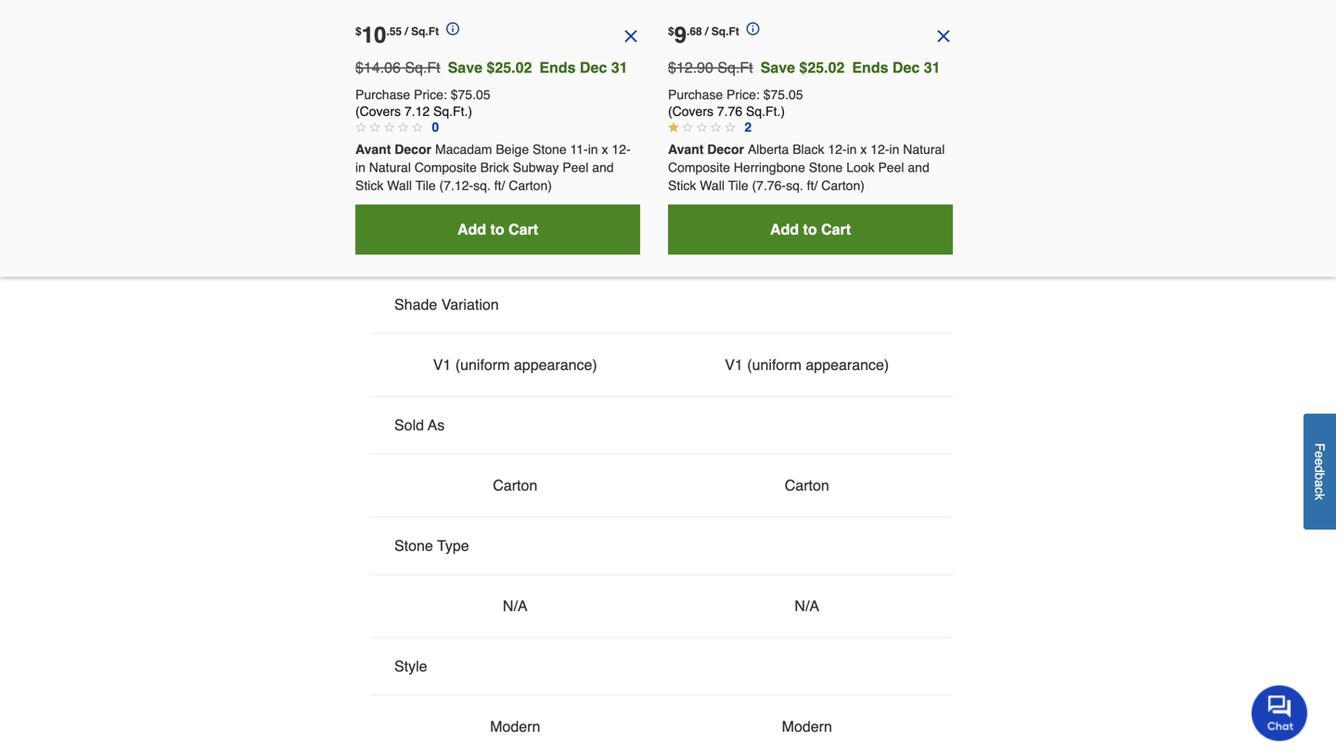 Task type: vqa. For each thing, say whether or not it's contained in the screenshot.
Hardware
no



Task type: describe. For each thing, give the bounding box(es) containing it.
1 add to cart from the left
[[458, 221, 538, 238]]

and for 12-
[[592, 160, 614, 175]]

type
[[437, 537, 469, 555]]

$12.90
[[668, 59, 714, 76]]

$75.05 for 9
[[764, 87, 803, 102]]

3 0 out of 5 stars element from the left
[[384, 122, 395, 133]]

1 out of 5 stars image for first 1 out of 5 stars 'element' from the right
[[725, 122, 736, 133]]

$ 10 . 55 / sq.ft
[[356, 22, 439, 48]]

1 (uniform from the left
[[456, 356, 510, 374]]

stick for natural
[[356, 178, 384, 193]]

avant decor for composite
[[668, 142, 744, 157]]

wall for composite
[[700, 178, 725, 193]]

subway
[[513, 160, 559, 175]]

1 e from the top
[[1313, 451, 1328, 459]]

) for 10
[[468, 104, 473, 119]]

stone type
[[395, 537, 469, 555]]

decor for composite
[[708, 142, 744, 157]]

f e e d b a c k button
[[1304, 414, 1337, 530]]

f e e d b a c k
[[1313, 443, 1328, 500]]

decor for natural
[[395, 142, 432, 157]]

f
[[1313, 443, 1328, 451]]

1 0 out of 5 stars element from the left
[[356, 122, 367, 133]]

2 add from the left
[[770, 221, 799, 238]]

2 add to cart from the left
[[770, 221, 851, 238]]

d
[[1313, 466, 1328, 473]]

1 add to cart button from the left
[[356, 204, 640, 255]]

sq.ft inside $ 9 . 68 / sq.ft
[[712, 25, 740, 38]]

0
[[432, 120, 439, 135]]

composite inside alberta black 12-in x 12-in natural composite herringbone stone look peel and stick wall tile (7.76-sq. ft/ carton)
[[668, 160, 730, 175]]

(7.12-
[[440, 178, 473, 193]]

in down the purchase price: $75.05 (covers 7.12 sq.ft. )
[[356, 160, 366, 175]]

4 0 out of 5 stars element from the left
[[398, 122, 409, 133]]

0 horizontal spatial no image
[[508, 235, 523, 250]]

sq.ft. for 9
[[746, 104, 781, 119]]

2 add to cart button from the left
[[668, 204, 953, 255]]

2 v1 from the left
[[725, 356, 743, 374]]

variation
[[442, 296, 499, 313]]

a
[[1313, 480, 1328, 487]]

0 out of 5 stars image for 1st 0 out of 5 stars element from right
[[412, 122, 423, 133]]

alberta black 12-in x 12-in natural composite herringbone stone look peel and stick wall tile (7.76-sq. ft/ carton)
[[668, 142, 949, 193]]

wall for natural
[[387, 178, 412, 193]]

$25.02 for 10
[[487, 59, 532, 76]]

1 add from the left
[[458, 221, 486, 238]]

2 to from the left
[[803, 221, 817, 238]]

sq.ft inside $ 10 . 55 / sq.ft
[[411, 25, 439, 38]]

natural inside macadam beige stone 11-in x 12- in natural composite brick subway peel and stick wall tile (7.12-sq. ft/ carton)
[[369, 160, 411, 175]]

0 horizontal spatial no image
[[622, 27, 640, 46]]

$75.05 for 10
[[451, 87, 491, 102]]

macadam
[[435, 142, 492, 157]]

composite inside macadam beige stone 11-in x 12- in natural composite brick subway peel and stick wall tile (7.12-sq. ft/ carton)
[[415, 160, 477, 175]]

2 n/a from the left
[[795, 598, 820, 615]]

12- inside macadam beige stone 11-in x 12- in natural composite brick subway peel and stick wall tile (7.12-sq. ft/ carton)
[[612, 142, 631, 157]]

dec for 10
[[580, 59, 607, 76]]

1 v1 from the left
[[433, 356, 451, 374]]

1 modern from the left
[[490, 719, 541, 736]]

(covers for 9
[[668, 104, 714, 119]]

1 out of 5 stars image for 3rd 1 out of 5 stars 'element' from the left
[[697, 122, 708, 133]]

1 out of 5 stars image for first 1 out of 5 stars 'element' from left
[[668, 122, 679, 133]]

carton) for subway
[[509, 178, 552, 193]]

brick
[[480, 160, 509, 175]]

avant for composite
[[668, 142, 704, 157]]

ends for 9
[[852, 59, 889, 76]]

1 horizontal spatial no image
[[800, 235, 815, 250]]

2 v1 (uniform appearance) from the left
[[725, 356, 889, 374]]

1 out of 5 stars image for fourth 1 out of 5 stars 'element' from left
[[711, 122, 722, 133]]

in up look
[[847, 142, 857, 157]]

1 to from the left
[[491, 221, 505, 238]]

7.12
[[405, 104, 430, 119]]

shade
[[395, 296, 437, 313]]

2 1 out of 5 stars element from the left
[[682, 122, 694, 133]]

$14.06
[[356, 59, 401, 76]]

0 out of 5 stars image for third 0 out of 5 stars element from the right
[[384, 122, 395, 133]]

31 for 10
[[611, 59, 628, 76]]

stick for composite
[[668, 178, 697, 193]]

save for 9
[[761, 59, 796, 76]]

$ 9 . 68 / sq.ft
[[668, 22, 740, 48]]

. for 10
[[387, 25, 390, 38]]

purchase for 9
[[668, 87, 723, 102]]

sold
[[395, 417, 424, 434]]

beige
[[496, 142, 529, 157]]

31 for 9
[[924, 59, 941, 76]]

macadam beige stone 11-in x 12- in natural composite brick subway peel and stick wall tile (7.12-sq. ft/ carton)
[[356, 142, 631, 193]]

0 out of 5 stars image for fifth 0 out of 5 stars element from the right
[[356, 122, 367, 133]]

purchase for 10
[[356, 87, 410, 102]]

7.76
[[717, 104, 743, 119]]

save for 10
[[448, 59, 483, 76]]

2 carton from the left
[[785, 477, 830, 494]]

2 e from the top
[[1313, 459, 1328, 466]]



Task type: locate. For each thing, give the bounding box(es) containing it.
0 out of 5 stars image down the purchase price: $75.05 (covers 7.12 sq.ft. )
[[370, 122, 381, 133]]

ft/ down 'black'
[[807, 178, 818, 193]]

12- up look
[[871, 142, 890, 157]]

style
[[395, 658, 428, 675]]

1 0 out of 5 stars image from the left
[[356, 122, 367, 133]]

1 carton from the left
[[493, 477, 538, 494]]

dec
[[580, 59, 607, 76], [893, 59, 920, 76]]

$75.05 down $14.06 sq.ft save $25.02 ends dec 31
[[451, 87, 491, 102]]

1 avant decor from the left
[[356, 142, 432, 157]]

0 horizontal spatial add to cart
[[458, 221, 538, 238]]

dec for 9
[[893, 59, 920, 76]]

sold as
[[395, 417, 445, 434]]

tile
[[416, 178, 436, 193], [728, 178, 749, 193]]

to
[[491, 221, 505, 238], [803, 221, 817, 238]]

1 horizontal spatial add to cart
[[770, 221, 851, 238]]

) inside the purchase price: $75.05 (covers 7.12 sq.ft. )
[[468, 104, 473, 119]]

55
[[390, 25, 402, 38]]

peel right look
[[879, 160, 905, 175]]

and right look
[[908, 160, 930, 175]]

)
[[468, 104, 473, 119], [781, 104, 785, 119]]

price: up 7.76
[[727, 87, 760, 102]]

price: up 7.12
[[414, 87, 447, 102]]

0 out of 5 stars image down 7.12
[[398, 122, 409, 133]]

x inside alberta black 12-in x 12-in natural composite herringbone stone look peel and stick wall tile (7.76-sq. ft/ carton)
[[861, 142, 867, 157]]

0 out of 5 stars image
[[384, 122, 395, 133], [412, 122, 423, 133]]

0 horizontal spatial $75.05
[[451, 87, 491, 102]]

in right 'black'
[[890, 142, 900, 157]]

and inside macadam beige stone 11-in x 12- in natural composite brick subway peel and stick wall tile (7.12-sq. ft/ carton)
[[592, 160, 614, 175]]

1 1 out of 5 stars image from the left
[[668, 122, 679, 133]]

0 out of 5 stars image
[[356, 122, 367, 133], [370, 122, 381, 133], [398, 122, 409, 133]]

no image
[[935, 27, 953, 46], [508, 235, 523, 250]]

wall inside alberta black 12-in x 12-in natural composite herringbone stone look peel and stick wall tile (7.76-sq. ft/ carton)
[[700, 178, 725, 193]]

(covers inside the purchase price: $75.05 (covers 7.12 sq.ft. )
[[356, 104, 401, 119]]

1 horizontal spatial save
[[761, 59, 796, 76]]

1 horizontal spatial and
[[908, 160, 930, 175]]

0 horizontal spatial )
[[468, 104, 473, 119]]

/
[[405, 25, 408, 38], [706, 25, 709, 38]]

1 horizontal spatial ft/
[[807, 178, 818, 193]]

$14.06 sq.ft save $25.02 ends dec 31
[[356, 59, 628, 76]]

(covers left 7.76
[[668, 104, 714, 119]]

and inside alberta black 12-in x 12-in natural composite herringbone stone look peel and stick wall tile (7.76-sq. ft/ carton)
[[908, 160, 930, 175]]

add to cart button
[[356, 204, 640, 255], [668, 204, 953, 255]]

sq. down herringbone
[[786, 178, 804, 193]]

sq.ft up the purchase price: $75.05 (covers 7.12 sq.ft. )
[[405, 59, 441, 76]]

1 out of 5 stars image down purchase price: $75.05 (covers 7.76 sq.ft. )
[[697, 122, 708, 133]]

2 31 from the left
[[924, 59, 941, 76]]

sq.
[[473, 178, 491, 193], [786, 178, 804, 193]]

e up "b"
[[1313, 459, 1328, 466]]

) inside purchase price: $75.05 (covers 7.76 sq.ft. )
[[781, 104, 785, 119]]

0 horizontal spatial stick
[[356, 178, 384, 193]]

1 x from the left
[[602, 142, 608, 157]]

purchase
[[356, 87, 410, 102], [668, 87, 723, 102]]

in right beige
[[588, 142, 598, 157]]

cart for first add to cart button from left
[[509, 221, 538, 238]]

stick
[[356, 178, 384, 193], [668, 178, 697, 193]]

1 horizontal spatial 1 out of 5 stars image
[[711, 122, 722, 133]]

0 horizontal spatial dec
[[580, 59, 607, 76]]

carton)
[[509, 178, 552, 193], [822, 178, 865, 193]]

0 horizontal spatial and
[[592, 160, 614, 175]]

/ for 10
[[405, 25, 408, 38]]

0 horizontal spatial sq.ft.
[[434, 104, 468, 119]]

$25.02 for 9
[[800, 59, 845, 76]]

1 1 out of 5 stars image from the left
[[682, 122, 694, 133]]

stone inside macadam beige stone 11-in x 12- in natural composite brick subway peel and stick wall tile (7.12-sq. ft/ carton)
[[533, 142, 567, 157]]

add
[[458, 221, 486, 238], [770, 221, 799, 238]]

avant
[[356, 142, 391, 157], [668, 142, 704, 157]]

stick left (7.12-
[[356, 178, 384, 193]]

peel inside macadam beige stone 11-in x 12- in natural composite brick subway peel and stick wall tile (7.12-sq. ft/ carton)
[[563, 160, 589, 175]]

info image for 9
[[740, 15, 760, 35]]

12- right 11-
[[612, 142, 631, 157]]

2 save from the left
[[761, 59, 796, 76]]

. up $12.90
[[687, 25, 690, 38]]

1 save from the left
[[448, 59, 483, 76]]

x up look
[[861, 142, 867, 157]]

sq.ft. inside purchase price: $75.05 (covers 7.76 sq.ft. )
[[746, 104, 781, 119]]

2 appearance) from the left
[[806, 356, 889, 374]]

x
[[602, 142, 608, 157], [861, 142, 867, 157]]

1 $ from the left
[[356, 25, 362, 38]]

add down (7.12-
[[458, 221, 486, 238]]

1 horizontal spatial sq.ft.
[[746, 104, 781, 119]]

to down the brick
[[491, 221, 505, 238]]

purchase price: $75.05 (covers 7.12 sq.ft. )
[[356, 87, 491, 119]]

) up alberta
[[781, 104, 785, 119]]

wall left (7.12-
[[387, 178, 412, 193]]

modern
[[490, 719, 541, 736], [782, 719, 833, 736]]

$ left 55
[[356, 25, 362, 38]]

(covers for 10
[[356, 104, 401, 119]]

1 horizontal spatial avant
[[668, 142, 704, 157]]

composite up (7.12-
[[415, 160, 477, 175]]

1 tile from the left
[[416, 178, 436, 193]]

2 info image from the left
[[740, 15, 760, 35]]

1 horizontal spatial x
[[861, 142, 867, 157]]

$25.02 up 'black'
[[800, 59, 845, 76]]

avant down purchase price: $75.05 (covers 7.76 sq.ft. )
[[668, 142, 704, 157]]

0 horizontal spatial 31
[[611, 59, 628, 76]]

1 horizontal spatial v1 (uniform appearance)
[[725, 356, 889, 374]]

peel for look
[[879, 160, 905, 175]]

sq.ft. inside the purchase price: $75.05 (covers 7.12 sq.ft. )
[[434, 104, 468, 119]]

natural
[[903, 142, 945, 157], [369, 160, 411, 175]]

3 0 out of 5 stars image from the left
[[398, 122, 409, 133]]

add down (7.76-
[[770, 221, 799, 238]]

1 horizontal spatial (covers
[[668, 104, 714, 119]]

1 $75.05 from the left
[[451, 87, 491, 102]]

0 horizontal spatial add
[[458, 221, 486, 238]]

tile left (7.12-
[[416, 178, 436, 193]]

1 purchase from the left
[[356, 87, 410, 102]]

1 out of 5 stars element
[[668, 122, 679, 133], [682, 122, 694, 133], [697, 122, 708, 133], [711, 122, 722, 133], [725, 122, 736, 133]]

v1
[[433, 356, 451, 374], [725, 356, 743, 374]]

9
[[675, 22, 687, 48]]

alberta
[[748, 142, 789, 157]]

1 carton) from the left
[[509, 178, 552, 193]]

look
[[847, 160, 875, 175]]

sq.ft right 68
[[712, 25, 740, 38]]

1 decor from the left
[[395, 142, 432, 157]]

stick inside alberta black 12-in x 12-in natural composite herringbone stone look peel and stick wall tile (7.76-sq. ft/ carton)
[[668, 178, 697, 193]]

0 horizontal spatial stone
[[395, 537, 433, 555]]

0 horizontal spatial /
[[405, 25, 408, 38]]

peel down 11-
[[563, 160, 589, 175]]

avant down the purchase price: $75.05 (covers 7.12 sq.ft. )
[[356, 142, 391, 157]]

1 horizontal spatial wall
[[700, 178, 725, 193]]

avant for natural
[[356, 142, 391, 157]]

0 horizontal spatial 1 out of 5 stars image
[[668, 122, 679, 133]]

0 horizontal spatial purchase
[[356, 87, 410, 102]]

sq. for (7.12-
[[473, 178, 491, 193]]

1 horizontal spatial add to cart button
[[668, 204, 953, 255]]

1 horizontal spatial add
[[770, 221, 799, 238]]

1 vertical spatial natural
[[369, 160, 411, 175]]

(7.76-
[[752, 178, 786, 193]]

2 horizontal spatial 12-
[[871, 142, 890, 157]]

wall inside macadam beige stone 11-in x 12- in natural composite brick subway peel and stick wall tile (7.12-sq. ft/ carton)
[[387, 178, 412, 193]]

tile inside macadam beige stone 11-in x 12- in natural composite brick subway peel and stick wall tile (7.12-sq. ft/ carton)
[[416, 178, 436, 193]]

1 out of 5 stars image
[[668, 122, 679, 133], [697, 122, 708, 133]]

carton) down subway
[[509, 178, 552, 193]]

add to cart down (7.12-
[[458, 221, 538, 238]]

ft/ down the brick
[[494, 178, 505, 193]]

2 peel from the left
[[879, 160, 905, 175]]

1 horizontal spatial 1 out of 5 stars image
[[697, 122, 708, 133]]

ft/ inside alberta black 12-in x 12-in natural composite herringbone stone look peel and stick wall tile (7.76-sq. ft/ carton)
[[807, 178, 818, 193]]

1 horizontal spatial /
[[706, 25, 709, 38]]

2 decor from the left
[[708, 142, 744, 157]]

ends
[[540, 59, 576, 76], [852, 59, 889, 76]]

0 out of 5 stars image down the purchase price: $75.05 (covers 7.12 sq.ft. )
[[384, 122, 395, 133]]

1 horizontal spatial dec
[[893, 59, 920, 76]]

composite
[[415, 160, 477, 175], [668, 160, 730, 175]]

price: inside purchase price: $75.05 (covers 7.76 sq.ft. )
[[727, 87, 760, 102]]

2 sq.ft. from the left
[[746, 104, 781, 119]]

0 horizontal spatial ends
[[540, 59, 576, 76]]

k
[[1313, 494, 1328, 500]]

to down alberta black 12-in x 12-in natural composite herringbone stone look peel and stick wall tile (7.76-sq. ft/ carton)
[[803, 221, 817, 238]]

2 and from the left
[[908, 160, 930, 175]]

0 horizontal spatial save
[[448, 59, 483, 76]]

$ for 10
[[356, 25, 362, 38]]

12- right 'black'
[[828, 142, 847, 157]]

/ inside $ 9 . 68 / sq.ft
[[706, 25, 709, 38]]

decor down 7.12
[[395, 142, 432, 157]]

composite down 7.76
[[668, 160, 730, 175]]

1 horizontal spatial (uniform
[[748, 356, 802, 374]]

cart
[[509, 221, 538, 238], [822, 221, 851, 238]]

1 vertical spatial stone
[[809, 160, 843, 175]]

3 12- from the left
[[871, 142, 890, 157]]

. inside $ 9 . 68 / sq.ft
[[687, 25, 690, 38]]

0 horizontal spatial 0 out of 5 stars image
[[356, 122, 367, 133]]

carton
[[493, 477, 538, 494], [785, 477, 830, 494]]

and right subway
[[592, 160, 614, 175]]

0 horizontal spatial $25.02
[[487, 59, 532, 76]]

2 ) from the left
[[781, 104, 785, 119]]

herringbone
[[734, 160, 806, 175]]

stone
[[533, 142, 567, 157], [809, 160, 843, 175], [395, 537, 433, 555]]

1 horizontal spatial stick
[[668, 178, 697, 193]]

0 horizontal spatial composite
[[415, 160, 477, 175]]

sq.ft up purchase price: $75.05 (covers 7.76 sq.ft. )
[[718, 59, 753, 76]]

price: for 9
[[727, 87, 760, 102]]

1 horizontal spatial to
[[803, 221, 817, 238]]

save
[[448, 59, 483, 76], [761, 59, 796, 76]]

$25.02
[[487, 59, 532, 76], [800, 59, 845, 76]]

and
[[592, 160, 614, 175], [908, 160, 930, 175]]

0 horizontal spatial modern
[[490, 719, 541, 736]]

1 horizontal spatial purchase
[[668, 87, 723, 102]]

1 horizontal spatial 0 out of 5 stars image
[[412, 122, 423, 133]]

wall left (7.76-
[[700, 178, 725, 193]]

2 carton) from the left
[[822, 178, 865, 193]]

0 horizontal spatial v1
[[433, 356, 451, 374]]

purchase price: $75.05 (covers 7.76 sq.ft. )
[[668, 87, 803, 119]]

price: for 10
[[414, 87, 447, 102]]

1 horizontal spatial stone
[[533, 142, 567, 157]]

sq.ft. up 0
[[434, 104, 468, 119]]

2 price: from the left
[[727, 87, 760, 102]]

0 vertical spatial no image
[[622, 27, 640, 46]]

add to cart button down (7.76-
[[668, 204, 953, 255]]

tile inside alberta black 12-in x 12-in natural composite herringbone stone look peel and stick wall tile (7.76-sq. ft/ carton)
[[728, 178, 749, 193]]

cart down subway
[[509, 221, 538, 238]]

1 wall from the left
[[387, 178, 412, 193]]

0 vertical spatial natural
[[903, 142, 945, 157]]

peel
[[563, 160, 589, 175], [879, 160, 905, 175]]

1 horizontal spatial ends
[[852, 59, 889, 76]]

1 appearance) from the left
[[514, 356, 598, 374]]

0 horizontal spatial peel
[[563, 160, 589, 175]]

0 horizontal spatial v1 (uniform appearance)
[[433, 356, 598, 374]]

0 horizontal spatial (covers
[[356, 104, 401, 119]]

2 ends from the left
[[852, 59, 889, 76]]

carton) for look
[[822, 178, 865, 193]]

. up $14.06
[[387, 25, 390, 38]]

1 horizontal spatial tile
[[728, 178, 749, 193]]

tile left (7.76-
[[728, 178, 749, 193]]

0 out of 5 stars element
[[356, 122, 367, 133], [370, 122, 381, 133], [384, 122, 395, 133], [398, 122, 409, 133], [412, 122, 423, 133]]

1 horizontal spatial $
[[668, 25, 675, 38]]

0 out of 5 stars image for second 0 out of 5 stars element from right
[[398, 122, 409, 133]]

stone left type
[[395, 537, 433, 555]]

2 (covers from the left
[[668, 104, 714, 119]]

2 avant from the left
[[668, 142, 704, 157]]

info image right 55
[[439, 15, 460, 35]]

$12.90 sq.ft save $25.02 ends dec 31
[[668, 59, 941, 76]]

1 avant from the left
[[356, 142, 391, 157]]

$ left 68
[[668, 25, 675, 38]]

2
[[745, 120, 752, 135]]

2 purchase from the left
[[668, 87, 723, 102]]

decor down 7.76
[[708, 142, 744, 157]]

and for in
[[908, 160, 930, 175]]

0 horizontal spatial price:
[[414, 87, 447, 102]]

2 0 out of 5 stars image from the left
[[370, 122, 381, 133]]

info image right 68
[[740, 15, 760, 35]]

save up the purchase price: $75.05 (covers 7.12 sq.ft. )
[[448, 59, 483, 76]]

sq.ft. up 2
[[746, 104, 781, 119]]

0 horizontal spatial x
[[602, 142, 608, 157]]

1 out of 5 stars image for 4th 1 out of 5 stars 'element' from right
[[682, 122, 694, 133]]

/ right 68
[[706, 25, 709, 38]]

1 out of 5 stars image down $12.90
[[668, 122, 679, 133]]

$75.05 down $12.90 sq.ft save $25.02 ends dec 31
[[764, 87, 803, 102]]

carton) down look
[[822, 178, 865, 193]]

2 x from the left
[[861, 142, 867, 157]]

2 $25.02 from the left
[[800, 59, 845, 76]]

2 dec from the left
[[893, 59, 920, 76]]

ft/ for stone
[[807, 178, 818, 193]]

x right 11-
[[602, 142, 608, 157]]

0 horizontal spatial natural
[[369, 160, 411, 175]]

2 0 out of 5 stars element from the left
[[370, 122, 381, 133]]

info image
[[439, 15, 460, 35], [740, 15, 760, 35]]

e up d
[[1313, 451, 1328, 459]]

12-
[[612, 142, 631, 157], [828, 142, 847, 157], [871, 142, 890, 157]]

0 horizontal spatial decor
[[395, 142, 432, 157]]

0 horizontal spatial 1 out of 5 stars image
[[682, 122, 694, 133]]

1 horizontal spatial v1
[[725, 356, 743, 374]]

1 ft/ from the left
[[494, 178, 505, 193]]

2 12- from the left
[[828, 142, 847, 157]]

0 horizontal spatial ft/
[[494, 178, 505, 193]]

1 31 from the left
[[611, 59, 628, 76]]

0 horizontal spatial cart
[[509, 221, 538, 238]]

10
[[362, 22, 387, 48]]

ft/
[[494, 178, 505, 193], [807, 178, 818, 193]]

/ right 55
[[405, 25, 408, 38]]

1 out of 5 stars image
[[682, 122, 694, 133], [711, 122, 722, 133], [725, 122, 736, 133]]

0 horizontal spatial to
[[491, 221, 505, 238]]

1 0 out of 5 stars image from the left
[[384, 122, 395, 133]]

2 wall from the left
[[700, 178, 725, 193]]

(covers left 7.12
[[356, 104, 401, 119]]

no image down alberta black 12-in x 12-in natural composite herringbone stone look peel and stick wall tile (7.76-sq. ft/ carton)
[[800, 235, 815, 250]]

1 horizontal spatial $25.02
[[800, 59, 845, 76]]

avant decor
[[356, 142, 432, 157], [668, 142, 744, 157]]

1 horizontal spatial avant decor
[[668, 142, 744, 157]]

2 modern from the left
[[782, 719, 833, 736]]

) for 9
[[781, 104, 785, 119]]

0 horizontal spatial $
[[356, 25, 362, 38]]

0 horizontal spatial sq.
[[473, 178, 491, 193]]

no image left 9
[[622, 27, 640, 46]]

wall
[[387, 178, 412, 193], [700, 178, 725, 193]]

0 horizontal spatial (uniform
[[456, 356, 510, 374]]

4 1 out of 5 stars element from the left
[[711, 122, 722, 133]]

ends for 10
[[540, 59, 576, 76]]

. inside $ 10 . 55 / sq.ft
[[387, 25, 390, 38]]

$25.02 up beige
[[487, 59, 532, 76]]

1 sq. from the left
[[473, 178, 491, 193]]

2 composite from the left
[[668, 160, 730, 175]]

/ for 9
[[706, 25, 709, 38]]

save up purchase price: $75.05 (covers 7.76 sq.ft. )
[[761, 59, 796, 76]]

1 horizontal spatial decor
[[708, 142, 744, 157]]

) up macadam
[[468, 104, 473, 119]]

2 / from the left
[[706, 25, 709, 38]]

stone inside alberta black 12-in x 12-in natural composite herringbone stone look peel and stick wall tile (7.76-sq. ft/ carton)
[[809, 160, 843, 175]]

as
[[428, 417, 445, 434]]

add to cart
[[458, 221, 538, 238], [770, 221, 851, 238]]

1 horizontal spatial 12-
[[828, 142, 847, 157]]

sq.ft. for 10
[[434, 104, 468, 119]]

1 vertical spatial no image
[[508, 235, 523, 250]]

purchase inside purchase price: $75.05 (covers 7.76 sq.ft. )
[[668, 87, 723, 102]]

1 v1 (uniform appearance) from the left
[[433, 356, 598, 374]]

avant decor down 7.12
[[356, 142, 432, 157]]

1 horizontal spatial cart
[[822, 221, 851, 238]]

tile for composite
[[416, 178, 436, 193]]

2 1 out of 5 stars image from the left
[[697, 122, 708, 133]]

sq. for (7.76-
[[786, 178, 804, 193]]

1 ends from the left
[[540, 59, 576, 76]]

shade variation
[[395, 296, 499, 313]]

sq. down the brick
[[473, 178, 491, 193]]

0 out of 5 stars image down 7.12
[[412, 122, 423, 133]]

1 1 out of 5 stars element from the left
[[668, 122, 679, 133]]

2 avant decor from the left
[[668, 142, 744, 157]]

v1 (uniform appearance)
[[433, 356, 598, 374], [725, 356, 889, 374]]

1 horizontal spatial carton
[[785, 477, 830, 494]]

0 horizontal spatial carton
[[493, 477, 538, 494]]

1 sq.ft. from the left
[[434, 104, 468, 119]]

11-
[[570, 142, 588, 157]]

2 (uniform from the left
[[748, 356, 802, 374]]

stick inside macadam beige stone 11-in x 12- in natural composite brick subway peel and stick wall tile (7.12-sq. ft/ carton)
[[356, 178, 384, 193]]

cart for second add to cart button from the left
[[822, 221, 851, 238]]

ft/ for brick
[[494, 178, 505, 193]]

0 horizontal spatial wall
[[387, 178, 412, 193]]

add to cart down (7.76-
[[770, 221, 851, 238]]

0 horizontal spatial 0 out of 5 stars image
[[384, 122, 395, 133]]

1 horizontal spatial 0 out of 5 stars image
[[370, 122, 381, 133]]

(covers
[[356, 104, 401, 119], [668, 104, 714, 119]]

1 vertical spatial no image
[[800, 235, 815, 250]]

$ for 9
[[668, 25, 675, 38]]

1 n/a from the left
[[503, 598, 528, 615]]

3 1 out of 5 stars image from the left
[[725, 122, 736, 133]]

0 vertical spatial no image
[[935, 27, 953, 46]]

price: inside the purchase price: $75.05 (covers 7.12 sq.ft. )
[[414, 87, 447, 102]]

stick left (7.76-
[[668, 178, 697, 193]]

c
[[1313, 487, 1328, 494]]

1 12- from the left
[[612, 142, 631, 157]]

$75.05 inside purchase price: $75.05 (covers 7.76 sq.ft. )
[[764, 87, 803, 102]]

1 horizontal spatial n/a
[[795, 598, 820, 615]]

.
[[387, 25, 390, 38], [687, 25, 690, 38]]

$ inside $ 9 . 68 / sq.ft
[[668, 25, 675, 38]]

e
[[1313, 451, 1328, 459], [1313, 459, 1328, 466]]

black
[[793, 142, 825, 157]]

1 horizontal spatial .
[[687, 25, 690, 38]]

tile for herringbone
[[728, 178, 749, 193]]

1 stick from the left
[[356, 178, 384, 193]]

0 horizontal spatial carton)
[[509, 178, 552, 193]]

1 horizontal spatial $75.05
[[764, 87, 803, 102]]

1 dec from the left
[[580, 59, 607, 76]]

add to cart button down (7.12-
[[356, 204, 640, 255]]

stone up subway
[[533, 142, 567, 157]]

peel for subway
[[563, 160, 589, 175]]

appearance)
[[514, 356, 598, 374], [806, 356, 889, 374]]

5 1 out of 5 stars element from the left
[[725, 122, 736, 133]]

natural inside alberta black 12-in x 12-in natural composite herringbone stone look peel and stick wall tile (7.76-sq. ft/ carton)
[[903, 142, 945, 157]]

1 / from the left
[[405, 25, 408, 38]]

(uniform
[[456, 356, 510, 374], [748, 356, 802, 374]]

sq. inside alberta black 12-in x 12-in natural composite herringbone stone look peel and stick wall tile (7.76-sq. ft/ carton)
[[786, 178, 804, 193]]

1 cart from the left
[[509, 221, 538, 238]]

0 horizontal spatial add to cart button
[[356, 204, 640, 255]]

1 and from the left
[[592, 160, 614, 175]]

1 horizontal spatial peel
[[879, 160, 905, 175]]

1 horizontal spatial appearance)
[[806, 356, 889, 374]]

2 horizontal spatial 1 out of 5 stars image
[[725, 122, 736, 133]]

$
[[356, 25, 362, 38], [668, 25, 675, 38]]

chat invite button image
[[1252, 685, 1309, 742]]

stone down 'black'
[[809, 160, 843, 175]]

1 peel from the left
[[563, 160, 589, 175]]

1 horizontal spatial sq.
[[786, 178, 804, 193]]

0 out of 5 stars image down $14.06
[[356, 122, 367, 133]]

cart down look
[[822, 221, 851, 238]]

1 composite from the left
[[415, 160, 477, 175]]

avant decor for natural
[[356, 142, 432, 157]]

sq. inside macadam beige stone 11-in x 12- in natural composite brick subway peel and stick wall tile (7.12-sq. ft/ carton)
[[473, 178, 491, 193]]

purchase down $14.06
[[356, 87, 410, 102]]

2 $75.05 from the left
[[764, 87, 803, 102]]

decor
[[395, 142, 432, 157], [708, 142, 744, 157]]

n/a
[[503, 598, 528, 615], [795, 598, 820, 615]]

0 out of 5 stars image for 4th 0 out of 5 stars element from right
[[370, 122, 381, 133]]

ft/ inside macadam beige stone 11-in x 12- in natural composite brick subway peel and stick wall tile (7.12-sq. ft/ carton)
[[494, 178, 505, 193]]

in
[[588, 142, 598, 157], [847, 142, 857, 157], [890, 142, 900, 157], [356, 160, 366, 175]]

1 (covers from the left
[[356, 104, 401, 119]]

/ inside $ 10 . 55 / sq.ft
[[405, 25, 408, 38]]

68
[[690, 25, 702, 38]]

31
[[611, 59, 628, 76], [924, 59, 941, 76]]

2 sq. from the left
[[786, 178, 804, 193]]

peel inside alberta black 12-in x 12-in natural composite herringbone stone look peel and stick wall tile (7.76-sq. ft/ carton)
[[879, 160, 905, 175]]

0 horizontal spatial .
[[387, 25, 390, 38]]

1 horizontal spatial 31
[[924, 59, 941, 76]]

2 tile from the left
[[728, 178, 749, 193]]

purchase inside the purchase price: $75.05 (covers 7.12 sq.ft. )
[[356, 87, 410, 102]]

1 ) from the left
[[468, 104, 473, 119]]

2 horizontal spatial stone
[[809, 160, 843, 175]]

2 horizontal spatial 0 out of 5 stars image
[[398, 122, 409, 133]]

0 horizontal spatial tile
[[416, 178, 436, 193]]

carton) inside alberta black 12-in x 12-in natural composite herringbone stone look peel and stick wall tile (7.76-sq. ft/ carton)
[[822, 178, 865, 193]]

info image for 10
[[439, 15, 460, 35]]

0 horizontal spatial n/a
[[503, 598, 528, 615]]

. for 9
[[687, 25, 690, 38]]

sq.ft
[[411, 25, 439, 38], [712, 25, 740, 38], [405, 59, 441, 76], [718, 59, 753, 76]]

2 ft/ from the left
[[807, 178, 818, 193]]

5 0 out of 5 stars element from the left
[[412, 122, 423, 133]]

1 $25.02 from the left
[[487, 59, 532, 76]]

b
[[1313, 473, 1328, 480]]

2 . from the left
[[687, 25, 690, 38]]

2 stick from the left
[[668, 178, 697, 193]]

$ inside $ 10 . 55 / sq.ft
[[356, 25, 362, 38]]

1 horizontal spatial carton)
[[822, 178, 865, 193]]

sq.ft right 55
[[411, 25, 439, 38]]

$75.05
[[451, 87, 491, 102], [764, 87, 803, 102]]

1 horizontal spatial no image
[[935, 27, 953, 46]]

1 horizontal spatial composite
[[668, 160, 730, 175]]

no image
[[622, 27, 640, 46], [800, 235, 815, 250]]

price:
[[414, 87, 447, 102], [727, 87, 760, 102]]

3 1 out of 5 stars element from the left
[[697, 122, 708, 133]]

carton) inside macadam beige stone 11-in x 12- in natural composite brick subway peel and stick wall tile (7.12-sq. ft/ carton)
[[509, 178, 552, 193]]

2 1 out of 5 stars image from the left
[[711, 122, 722, 133]]

(covers inside purchase price: $75.05 (covers 7.76 sq.ft. )
[[668, 104, 714, 119]]

sq.ft.
[[434, 104, 468, 119], [746, 104, 781, 119]]

0 horizontal spatial info image
[[439, 15, 460, 35]]

1 price: from the left
[[414, 87, 447, 102]]

avant decor down 7.76
[[668, 142, 744, 157]]

purchase down $12.90
[[668, 87, 723, 102]]

2 $ from the left
[[668, 25, 675, 38]]

$75.05 inside the purchase price: $75.05 (covers 7.12 sq.ft. )
[[451, 87, 491, 102]]

2 0 out of 5 stars image from the left
[[412, 122, 423, 133]]

x inside macadam beige stone 11-in x 12- in natural composite brick subway peel and stick wall tile (7.12-sq. ft/ carton)
[[602, 142, 608, 157]]



